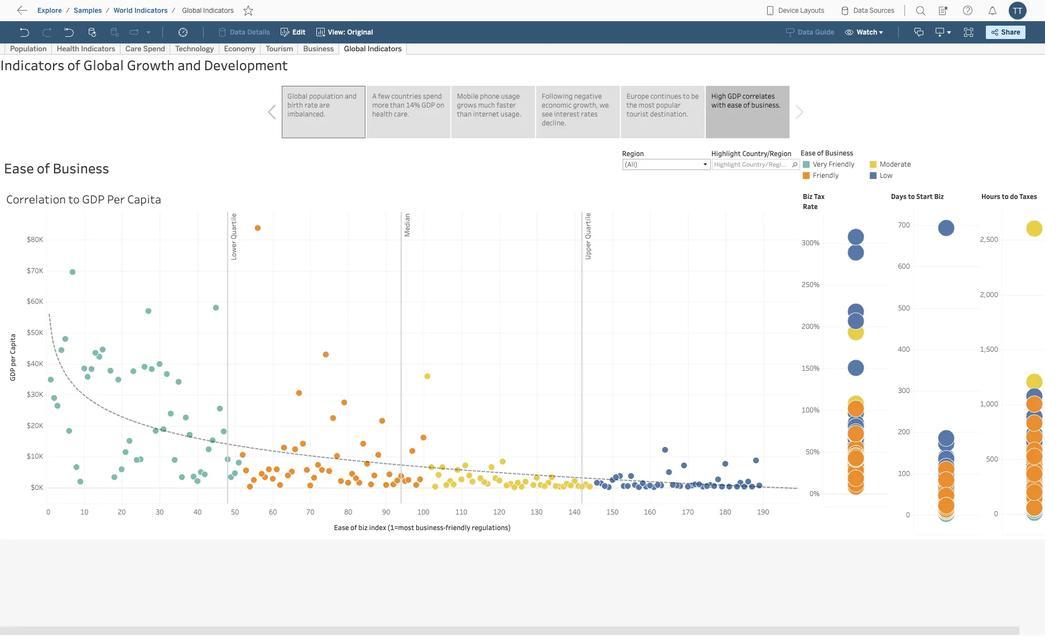 Task type: vqa. For each thing, say whether or not it's contained in the screenshot.
bottommost Schedule
no



Task type: describe. For each thing, give the bounding box(es) containing it.
2 / from the left
[[106, 7, 110, 15]]

skip to content link
[[27, 6, 114, 21]]

world
[[114, 7, 133, 15]]

3 / from the left
[[172, 7, 176, 15]]

1 indicators from the left
[[134, 7, 168, 15]]

global indicators
[[182, 7, 234, 15]]

global indicators element
[[179, 7, 237, 15]]

explore link
[[37, 6, 63, 15]]

skip
[[29, 8, 48, 19]]

skip to content
[[29, 8, 96, 19]]

to
[[50, 8, 59, 19]]



Task type: locate. For each thing, give the bounding box(es) containing it.
explore
[[37, 7, 62, 15]]

/ right to
[[66, 7, 70, 15]]

/ left global
[[172, 7, 176, 15]]

1 / from the left
[[66, 7, 70, 15]]

/ left world
[[106, 7, 110, 15]]

global
[[182, 7, 202, 15]]

2 horizontal spatial /
[[172, 7, 176, 15]]

indicators
[[134, 7, 168, 15], [203, 7, 234, 15]]

explore / samples / world indicators /
[[37, 7, 176, 15]]

indicators right world
[[134, 7, 168, 15]]

0 horizontal spatial /
[[66, 7, 70, 15]]

samples
[[74, 7, 102, 15]]

1 horizontal spatial /
[[106, 7, 110, 15]]

samples link
[[73, 6, 103, 15]]

world indicators link
[[113, 6, 168, 15]]

2 indicators from the left
[[203, 7, 234, 15]]

1 horizontal spatial indicators
[[203, 7, 234, 15]]

content
[[61, 8, 96, 19]]

indicators right global
[[203, 7, 234, 15]]

0 horizontal spatial indicators
[[134, 7, 168, 15]]

/
[[66, 7, 70, 15], [106, 7, 110, 15], [172, 7, 176, 15]]



